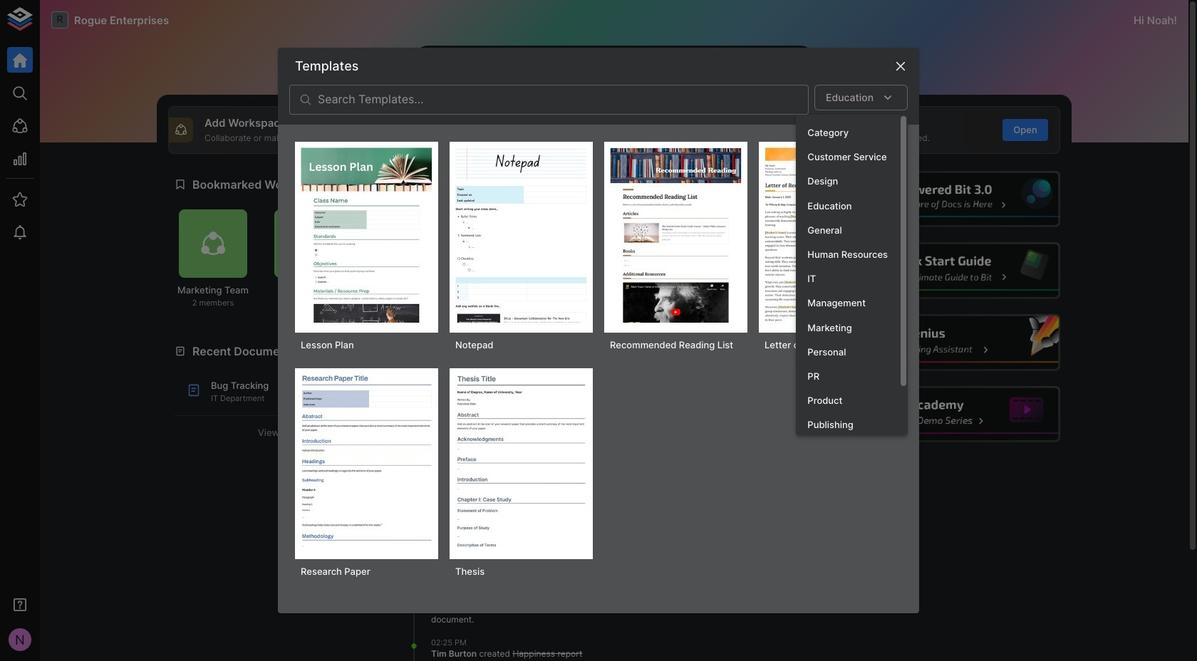 Task type: locate. For each thing, give the bounding box(es) containing it.
help image
[[846, 171, 1060, 227], [846, 243, 1060, 299], [846, 314, 1060, 371], [846, 386, 1060, 443]]

notepad image
[[455, 147, 587, 323]]

recommended reading list image
[[610, 147, 742, 323]]

4 help image from the top
[[846, 386, 1060, 443]]

thesis image
[[455, 374, 587, 550]]

dialog
[[278, 48, 919, 614]]

research paper image
[[301, 374, 433, 550]]

3 help image from the top
[[846, 314, 1060, 371]]



Task type: vqa. For each thing, say whether or not it's contained in the screenshot.
design
no



Task type: describe. For each thing, give the bounding box(es) containing it.
2 help image from the top
[[846, 243, 1060, 299]]

letter of recommendation image
[[765, 147, 897, 323]]

lesson plan image
[[301, 147, 433, 323]]

1 help image from the top
[[846, 171, 1060, 227]]

Search Templates... text field
[[318, 85, 809, 115]]



